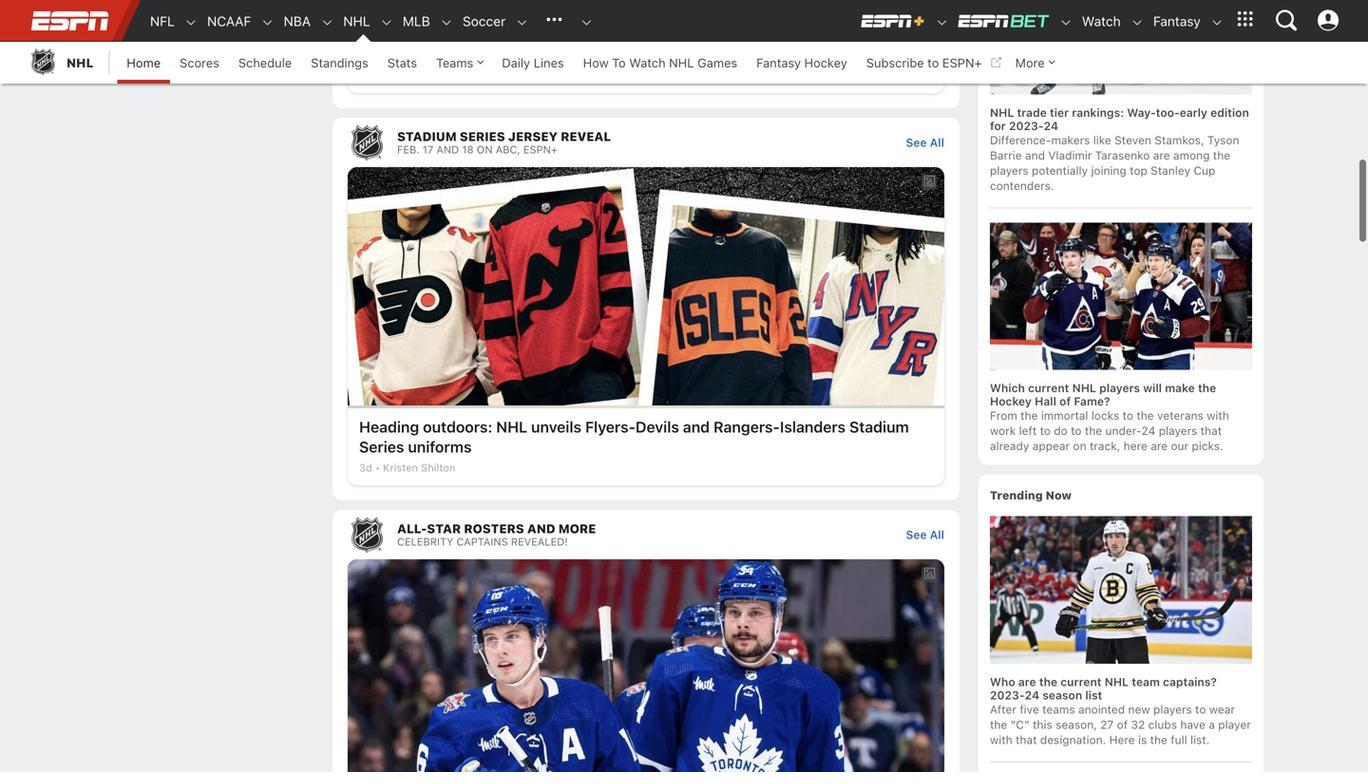 Task type: locate. For each thing, give the bounding box(es) containing it.
and left "more"
[[527, 522, 556, 536]]

0 horizontal spatial of
[[1060, 395, 1071, 408]]

1 vertical spatial see all link
[[906, 528, 945, 542]]

are up stanley
[[1153, 148, 1170, 162]]

0 vertical spatial see
[[906, 136, 927, 149]]

1 horizontal spatial espn+
[[943, 56, 982, 70]]

see for stadium series jersey reveal
[[906, 136, 927, 149]]

1 see all from the top
[[906, 136, 945, 149]]

nhl power rankings: canucks on top, plus each team's regrettable move 3d
[[359, 46, 885, 82]]

0 vertical spatial of
[[1060, 395, 1071, 408]]

nhl left power
[[359, 46, 390, 64]]

0 vertical spatial on
[[583, 46, 601, 64]]

current
[[1028, 382, 1069, 395], [1061, 675, 1102, 689]]

3d left stats
[[359, 69, 372, 82]]

hockey left subscribe
[[804, 56, 847, 70]]

24 up makers
[[1044, 119, 1059, 132]]

0 horizontal spatial and
[[437, 143, 459, 156]]

fantasy for fantasy hockey
[[757, 56, 801, 70]]

the up track,
[[1085, 424, 1102, 438]]

1 vertical spatial and
[[683, 418, 710, 436]]

games
[[698, 56, 738, 70]]

of inside who are the current nhl team captains? 2023-24 season list after five teams anointed new players to wear the "c" this season, 27 of 32 clubs have a player with that designation. here is the full list.
[[1117, 718, 1128, 731]]

players up locks
[[1100, 382, 1140, 395]]

"c"
[[1011, 718, 1030, 731]]

nhl inside nhl trade tier rankings: way-too-early edition for 2023-24 difference-makers like steven stamkos, tyson barrie and vladimir tarasenko are among the players potentially joining top stanley cup contenders.
[[990, 106, 1014, 119]]

2 vertical spatial 24
[[1025, 689, 1040, 702]]

0 vertical spatial are
[[1153, 148, 1170, 162]]

too-
[[1156, 106, 1180, 119]]

are right who
[[1019, 675, 1036, 689]]

season,
[[1056, 718, 1097, 731]]

1 3d from the top
[[359, 69, 372, 82]]

0 vertical spatial fantasy
[[1154, 13, 1201, 29]]

players down barrie
[[990, 164, 1029, 177]]

0 vertical spatial that
[[1201, 424, 1222, 438]]

0 vertical spatial see all link
[[906, 136, 945, 149]]

0 vertical spatial and
[[1025, 148, 1045, 162]]

with down "c"
[[990, 733, 1013, 747]]

have
[[1181, 718, 1206, 731]]

and right 17
[[437, 143, 459, 156]]

2 see all link from the top
[[906, 528, 945, 542]]

24
[[1044, 119, 1059, 132], [1142, 424, 1156, 438], [1025, 689, 1040, 702]]

stats link
[[378, 42, 427, 84]]

0 horizontal spatial that
[[1016, 733, 1037, 747]]

0 vertical spatial 24
[[1044, 119, 1059, 132]]

2 see from the top
[[906, 528, 927, 542]]

fantasy right watch link
[[1154, 13, 1201, 29]]

3d inside nhl power rankings: canucks on top, plus each team's regrettable move 3d
[[359, 69, 372, 82]]

the up left
[[1021, 409, 1038, 422]]

joining
[[1091, 164, 1127, 177]]

1 vertical spatial hockey
[[990, 395, 1032, 408]]

0 horizontal spatial fantasy
[[757, 56, 801, 70]]

players
[[990, 164, 1029, 177], [1100, 382, 1140, 395], [1159, 424, 1198, 438], [1154, 703, 1192, 716]]

2 see all from the top
[[906, 528, 945, 542]]

1 see all link from the top
[[906, 136, 945, 149]]

that down "c"
[[1016, 733, 1037, 747]]

1 vertical spatial on
[[1073, 439, 1087, 453]]

1 horizontal spatial fantasy
[[1154, 13, 1201, 29]]

here
[[1110, 733, 1135, 747]]

0 horizontal spatial 24
[[1025, 689, 1040, 702]]

nhl trade tier rankings: way-too-early edition for 2023-24 link
[[990, 106, 1249, 132]]

among
[[1174, 148, 1210, 162]]

nba link
[[274, 1, 311, 42]]

on left top, at the left of the page
[[583, 46, 601, 64]]

0 horizontal spatial espn+
[[523, 143, 558, 156]]

see all for stadium series jersey reveal
[[906, 136, 945, 149]]

power
[[394, 46, 439, 64]]

who are the current nhl team captains? 2023-24 season list after five teams anointed new players to wear the "c" this season, 27 of 32 clubs have a player with that designation. here is the full list.
[[990, 675, 1251, 747]]

1 horizontal spatial and
[[527, 522, 556, 536]]

more link
[[1006, 42, 1064, 84]]

daily lines
[[502, 56, 564, 70]]

all for all-star rosters and more
[[930, 528, 945, 542]]

of up immortal
[[1060, 395, 1071, 408]]

2 all from the top
[[930, 528, 945, 542]]

to right 'do'
[[1071, 424, 1082, 438]]

1 horizontal spatial of
[[1117, 718, 1128, 731]]

home link
[[117, 42, 170, 84]]

0 horizontal spatial nhl link
[[29, 42, 93, 84]]

of up here
[[1117, 718, 1128, 731]]

2 horizontal spatial 24
[[1142, 424, 1156, 438]]

top
[[1130, 164, 1148, 177]]

and down difference-
[[1025, 148, 1045, 162]]

and
[[1025, 148, 1045, 162], [683, 418, 710, 436]]

1 vertical spatial all
[[930, 528, 945, 542]]

1 vertical spatial 24
[[1142, 424, 1156, 438]]

clubs
[[1148, 718, 1177, 731]]

24 inside which current nhl players will make the hockey hall of fame? from the immortal locks to the veterans with work left to do to the under-24 players that already appear on track, here are our picks.
[[1142, 424, 1156, 438]]

current up immortal
[[1028, 382, 1069, 395]]

0 vertical spatial current
[[1028, 382, 1069, 395]]

27
[[1101, 718, 1114, 731]]

2023- up after
[[990, 689, 1025, 702]]

the down after
[[990, 718, 1008, 731]]

0 vertical spatial espn+
[[943, 56, 982, 70]]

edition
[[1211, 106, 1249, 119]]

to left 'do'
[[1040, 424, 1051, 438]]

nhl up the standings
[[343, 13, 370, 29]]

1 vertical spatial espn+
[[523, 143, 558, 156]]

watch link
[[1073, 1, 1121, 42]]

nhl
[[343, 13, 370, 29], [359, 46, 390, 64], [67, 56, 93, 70], [669, 56, 694, 70], [990, 106, 1014, 119], [1072, 382, 1097, 395], [496, 418, 528, 436], [1105, 675, 1129, 689]]

0 vertical spatial 2023-
[[1009, 119, 1044, 132]]

anointed
[[1079, 703, 1125, 716]]

1 all from the top
[[930, 136, 945, 149]]

nhl left the unveils
[[496, 418, 528, 436]]

see all link
[[906, 136, 945, 149], [906, 528, 945, 542]]

rankings:
[[443, 46, 514, 64]]

nhl link left 'home' link
[[29, 42, 93, 84]]

0 vertical spatial and
[[437, 143, 459, 156]]

3d down series
[[359, 462, 372, 474]]

espn+ right subscribe
[[943, 56, 982, 70]]

the down 'tyson'
[[1213, 148, 1231, 162]]

on
[[477, 143, 493, 156]]

all for stadium series jersey reveal
[[930, 136, 945, 149]]

to
[[612, 56, 626, 70]]

captains
[[457, 536, 508, 548]]

1 vertical spatial and
[[527, 522, 556, 536]]

1 vertical spatial see
[[906, 528, 927, 542]]

players up clubs
[[1154, 703, 1192, 716]]

2023- inside nhl trade tier rankings: way-too-early edition for 2023-24 difference-makers like steven stamkos, tyson barrie and vladimir tarasenko are among the players potentially joining top stanley cup contenders.
[[1009, 119, 1044, 132]]

1 horizontal spatial with
[[1207, 409, 1229, 422]]

0 horizontal spatial and
[[683, 418, 710, 436]]

hockey up from
[[990, 395, 1032, 408]]

fantasy for fantasy
[[1154, 13, 1201, 29]]

picks.
[[1192, 439, 1224, 453]]

that
[[1201, 424, 1222, 438], [1016, 733, 1037, 747]]

each
[[671, 46, 706, 64]]

2 vertical spatial are
[[1019, 675, 1036, 689]]

after
[[990, 703, 1017, 716]]

nhl inside which current nhl players will make the hockey hall of fame? from the immortal locks to the veterans with work left to do to the under-24 players that already appear on track, here are our picks.
[[1072, 382, 1097, 395]]

0 horizontal spatial hockey
[[804, 56, 847, 70]]

0 horizontal spatial with
[[990, 733, 1013, 747]]

see all link for all-star rosters and more
[[906, 528, 945, 542]]

that up picks.
[[1201, 424, 1222, 438]]

watch right to
[[629, 56, 666, 70]]

0 vertical spatial all
[[930, 136, 945, 149]]

of inside which current nhl players will make the hockey hall of fame? from the immortal locks to the veterans with work left to do to the under-24 players that already appear on track, here are our picks.
[[1060, 395, 1071, 408]]

1 vertical spatial with
[[990, 733, 1013, 747]]

1 vertical spatial 3d
[[359, 462, 372, 474]]

24 up here
[[1142, 424, 1156, 438]]

1 vertical spatial current
[[1061, 675, 1102, 689]]

way-
[[1127, 106, 1156, 119]]

list
[[1086, 689, 1103, 702]]

lines
[[534, 56, 564, 70]]

steven
[[1115, 133, 1152, 147]]

move
[[846, 46, 885, 64]]

1 vertical spatial fantasy
[[757, 56, 801, 70]]

0 horizontal spatial watch
[[629, 56, 666, 70]]

0 vertical spatial with
[[1207, 409, 1229, 422]]

1 horizontal spatial hockey
[[990, 395, 1032, 408]]

work
[[990, 424, 1016, 438]]

0 horizontal spatial on
[[583, 46, 601, 64]]

all
[[930, 136, 945, 149], [930, 528, 945, 542]]

nhl right the list
[[1105, 675, 1129, 689]]

nhl inside heading outdoors: nhl unveils flyers-devils and rangers-islanders stadium series uniforms
[[496, 418, 528, 436]]

home
[[127, 56, 161, 70]]

the
[[1213, 148, 1231, 162], [1198, 382, 1216, 395], [1021, 409, 1038, 422], [1137, 409, 1154, 422], [1085, 424, 1102, 438], [1039, 675, 1058, 689], [990, 718, 1008, 731], [1150, 733, 1168, 747]]

for
[[990, 119, 1006, 132]]

0 vertical spatial watch
[[1082, 13, 1121, 29]]

how to watch nhl games
[[583, 56, 738, 70]]

1 horizontal spatial on
[[1073, 439, 1087, 453]]

and right "devils"
[[683, 418, 710, 436]]

players inside who are the current nhl team captains? 2023-24 season list after five teams anointed new players to wear the "c" this season, 27 of 32 clubs have a player with that designation. here is the full list.
[[1154, 703, 1192, 716]]

watch left fantasy link
[[1082, 13, 1121, 29]]

our
[[1171, 439, 1189, 453]]

are inside which current nhl players will make the hockey hall of fame? from the immortal locks to the veterans with work left to do to the under-24 players that already appear on track, here are our picks.
[[1151, 439, 1168, 453]]

1 vertical spatial are
[[1151, 439, 1168, 453]]

1 vertical spatial 2023-
[[990, 689, 1025, 702]]

fantasy right the games
[[757, 56, 801, 70]]

stadium
[[850, 418, 909, 436]]

shilton
[[421, 462, 456, 474]]

on left track,
[[1073, 439, 1087, 453]]

1 see from the top
[[906, 136, 927, 149]]

24 inside who are the current nhl team captains? 2023-24 season list after five teams anointed new players to wear the "c" this season, 27 of 32 clubs have a player with that designation. here is the full list.
[[1025, 689, 1040, 702]]

locks
[[1092, 409, 1120, 422]]

fame?
[[1074, 395, 1110, 408]]

1 vertical spatial of
[[1117, 718, 1128, 731]]

five
[[1020, 703, 1039, 716]]

jersey
[[508, 129, 558, 143]]

1 vertical spatial see all
[[906, 528, 945, 542]]

current up the anointed
[[1061, 675, 1102, 689]]

nhl up immortal
[[1072, 382, 1097, 395]]

espn+ right abc,
[[523, 143, 558, 156]]

with up picks.
[[1207, 409, 1229, 422]]

nhl right nhl icon
[[67, 56, 93, 70]]

nhl right plus
[[669, 56, 694, 70]]

stadium series jersey reveal feb. 17 and 18 on abc, espn+
[[397, 129, 611, 156]]

2023- up difference-
[[1009, 119, 1044, 132]]

heading outdoors: nhl unveils flyers-devils and rangers-islanders stadium series uniforms
[[359, 418, 909, 456]]

who
[[990, 675, 1015, 689]]

see all for all-star rosters and more
[[906, 528, 945, 542]]

are left the "our" at the right of page
[[1151, 439, 1168, 453]]

1 horizontal spatial and
[[1025, 148, 1045, 162]]

24 up the five
[[1025, 689, 1040, 702]]

to inside who are the current nhl team captains? 2023-24 season list after five teams anointed new players to wear the "c" this season, 27 of 32 clubs have a player with that designation. here is the full list.
[[1195, 703, 1206, 716]]

0 vertical spatial see all
[[906, 136, 945, 149]]

nhl left the trade
[[990, 106, 1014, 119]]

schedule
[[238, 56, 292, 70]]

devils
[[636, 418, 679, 436]]

fantasy hockey
[[757, 56, 847, 70]]

1 horizontal spatial 24
[[1044, 119, 1059, 132]]

list.
[[1191, 733, 1210, 747]]

who are the current nhl team captains? 2023-24 season list link
[[990, 675, 1217, 702]]

1 horizontal spatial that
[[1201, 424, 1222, 438]]

contenders.
[[990, 179, 1054, 192]]

3d
[[359, 69, 372, 82], [359, 462, 372, 474]]

nhl link up the standings
[[334, 1, 370, 42]]

to up have
[[1195, 703, 1206, 716]]

32
[[1131, 718, 1145, 731]]

0 vertical spatial 3d
[[359, 69, 372, 82]]

1 vertical spatial that
[[1016, 733, 1037, 747]]

reveal
[[561, 129, 611, 143]]



Task type: vqa. For each thing, say whether or not it's contained in the screenshot.
plus
yes



Task type: describe. For each thing, give the bounding box(es) containing it.
players up the "our" at the right of page
[[1159, 424, 1198, 438]]

veterans
[[1157, 409, 1204, 422]]

rankings:
[[1072, 106, 1124, 119]]

will
[[1143, 382, 1162, 395]]

immortal
[[1041, 409, 1088, 422]]

daily
[[502, 56, 530, 70]]

now
[[1046, 489, 1072, 502]]

outdoors:
[[423, 418, 493, 436]]

stats
[[387, 56, 417, 70]]

and inside the stadium series jersey reveal feb. 17 and 18 on abc, espn+
[[437, 143, 459, 156]]

see for all-star rosters and more
[[906, 528, 927, 542]]

with inside who are the current nhl team captains? 2023-24 season list after five teams anointed new players to wear the "c" this season, 27 of 32 clubs have a player with that designation. here is the full list.
[[990, 733, 1013, 747]]

celebrity
[[397, 536, 454, 548]]

vladimir
[[1048, 148, 1092, 162]]

stanley
[[1151, 164, 1191, 177]]

standings link
[[301, 42, 378, 84]]

fantasy hockey link
[[747, 42, 857, 84]]

nfl link
[[141, 1, 175, 42]]

tyson
[[1208, 133, 1240, 147]]

revealed!
[[511, 536, 568, 548]]

feb.
[[397, 143, 420, 156]]

wear
[[1209, 703, 1235, 716]]

stamkos,
[[1155, 133, 1204, 147]]

team's
[[710, 46, 759, 64]]

0 vertical spatial hockey
[[804, 56, 847, 70]]

that inside which current nhl players will make the hockey hall of fame? from the immortal locks to the veterans with work left to do to the under-24 players that already appear on track, here are our picks.
[[1201, 424, 1222, 438]]

current inside which current nhl players will make the hockey hall of fame? from the immortal locks to the veterans with work left to do to the under-24 players that already appear on track, here are our picks.
[[1028, 382, 1069, 395]]

subscribe to espn+
[[866, 56, 982, 70]]

players inside nhl trade tier rankings: way-too-early edition for 2023-24 difference-makers like steven stamkos, tyson barrie and vladimir tarasenko are among the players potentially joining top stanley cup contenders.
[[990, 164, 1029, 177]]

1 horizontal spatial watch
[[1082, 13, 1121, 29]]

subscribe to espn+ link
[[857, 42, 1006, 84]]

abc,
[[496, 143, 520, 156]]

mlb
[[403, 13, 430, 29]]

season
[[1043, 689, 1083, 702]]

schedule link
[[229, 42, 301, 84]]

early
[[1180, 106, 1208, 119]]

that inside who are the current nhl team captains? 2023-24 season list after five teams anointed new players to wear the "c" this season, 27 of 32 clubs have a player with that designation. here is the full list.
[[1016, 733, 1037, 747]]

to right subscribe
[[928, 56, 939, 70]]

a
[[1209, 718, 1215, 731]]

regrettable
[[762, 46, 843, 64]]

all-
[[397, 522, 427, 536]]

which current nhl players will make the hockey hall of fame? from the immortal locks to the veterans with work left to do to the under-24 players that already appear on track, here are our picks.
[[990, 382, 1229, 453]]

nhl inside nhl power rankings: canucks on top, plus each team's regrettable move 3d
[[359, 46, 390, 64]]

mlb link
[[393, 1, 430, 42]]

trade
[[1017, 106, 1047, 119]]

are inside nhl trade tier rankings: way-too-early edition for 2023-24 difference-makers like steven stamkos, tyson barrie and vladimir tarasenko are among the players potentially joining top stanley cup contenders.
[[1153, 148, 1170, 162]]

with inside which current nhl players will make the hockey hall of fame? from the immortal locks to the veterans with work left to do to the under-24 players that already appear on track, here are our picks.
[[1207, 409, 1229, 422]]

nfl
[[150, 13, 175, 29]]

star
[[427, 522, 461, 536]]

teams
[[436, 56, 473, 70]]

barrie
[[990, 148, 1022, 162]]

do
[[1054, 424, 1068, 438]]

new
[[1128, 703, 1150, 716]]

and inside heading outdoors: nhl unveils flyers-devils and rangers-islanders stadium series uniforms
[[683, 418, 710, 436]]

appear
[[1033, 439, 1070, 453]]

unveils
[[531, 418, 582, 436]]

already
[[990, 439, 1030, 453]]

player
[[1219, 718, 1251, 731]]

rangers-
[[714, 418, 780, 436]]

designation.
[[1040, 733, 1106, 747]]

more
[[558, 522, 596, 536]]

24 inside nhl trade tier rankings: way-too-early edition for 2023-24 difference-makers like steven stamkos, tyson barrie and vladimir tarasenko are among the players potentially joining top stanley cup contenders.
[[1044, 119, 1059, 132]]

18
[[462, 143, 474, 156]]

which current nhl players will make the hockey hall of fame? link
[[990, 382, 1216, 408]]

current inside who are the current nhl team captains? 2023-24 season list after five teams anointed new players to wear the "c" this season, 27 of 32 clubs have a player with that designation. here is the full list.
[[1061, 675, 1102, 689]]

standings
[[311, 56, 368, 70]]

under-
[[1106, 424, 1142, 438]]

the inside nhl trade tier rankings: way-too-early edition for 2023-24 difference-makers like steven stamkos, tyson barrie and vladimir tarasenko are among the players potentially joining top stanley cup contenders.
[[1213, 148, 1231, 162]]

nhl inside who are the current nhl team captains? 2023-24 season list after five teams anointed new players to wear the "c" this season, 27 of 32 clubs have a player with that designation. here is the full list.
[[1105, 675, 1129, 689]]

hall
[[1035, 395, 1057, 408]]

subscribe
[[866, 56, 924, 70]]

canucks
[[517, 46, 579, 64]]

team
[[1132, 675, 1160, 689]]

1 vertical spatial watch
[[629, 56, 666, 70]]

track,
[[1090, 439, 1121, 453]]

cup
[[1194, 164, 1216, 177]]

see all link for stadium series jersey reveal
[[906, 136, 945, 149]]

trending
[[990, 489, 1043, 502]]

the up teams
[[1039, 675, 1058, 689]]

ncaaf
[[207, 13, 251, 29]]

nhl inside how to watch nhl games link
[[669, 56, 694, 70]]

uniforms
[[408, 438, 472, 456]]

the down clubs
[[1150, 733, 1168, 747]]

difference-
[[990, 133, 1051, 147]]

the up under-
[[1137, 409, 1154, 422]]

hockey inside which current nhl players will make the hockey hall of fame? from the immortal locks to the veterans with work left to do to the under-24 players that already appear on track, here are our picks.
[[990, 395, 1032, 408]]

on inside nhl power rankings: canucks on top, plus each team's regrettable move 3d
[[583, 46, 601, 64]]

full
[[1171, 733, 1188, 747]]

this
[[1033, 718, 1053, 731]]

heading
[[359, 418, 419, 436]]

ncaaf link
[[198, 1, 251, 42]]

rosters
[[464, 522, 524, 536]]

2 3d from the top
[[359, 462, 372, 474]]

which
[[990, 382, 1025, 395]]

17
[[423, 143, 434, 156]]

1 horizontal spatial nhl link
[[334, 1, 370, 42]]

potentially
[[1032, 164, 1088, 177]]

to up under-
[[1123, 409, 1134, 422]]

on inside which current nhl players will make the hockey hall of fame? from the immortal locks to the veterans with work left to do to the under-24 players that already appear on track, here are our picks.
[[1073, 439, 1087, 453]]

more
[[1016, 56, 1045, 70]]

nhl image
[[29, 48, 57, 76]]

how to watch nhl games link
[[574, 42, 747, 84]]

trending now
[[990, 489, 1072, 502]]

and inside all-star rosters and more celebrity captains revealed!
[[527, 522, 556, 536]]

islanders
[[780, 418, 846, 436]]

2023- inside who are the current nhl team captains? 2023-24 season list after five teams anointed new players to wear the "c" this season, 27 of 32 clubs have a player with that designation. here is the full list.
[[990, 689, 1025, 702]]

are inside who are the current nhl team captains? 2023-24 season list after five teams anointed new players to wear the "c" this season, 27 of 32 clubs have a player with that designation. here is the full list.
[[1019, 675, 1036, 689]]

nba
[[284, 13, 311, 29]]

espn+ inside the stadium series jersey reveal feb. 17 and 18 on abc, espn+
[[523, 143, 558, 156]]

the right make
[[1198, 382, 1216, 395]]

like
[[1093, 133, 1112, 147]]

here
[[1124, 439, 1148, 453]]

and inside nhl trade tier rankings: way-too-early edition for 2023-24 difference-makers like steven stamkos, tyson barrie and vladimir tarasenko are among the players potentially joining top stanley cup contenders.
[[1025, 148, 1045, 162]]

how
[[583, 56, 609, 70]]



